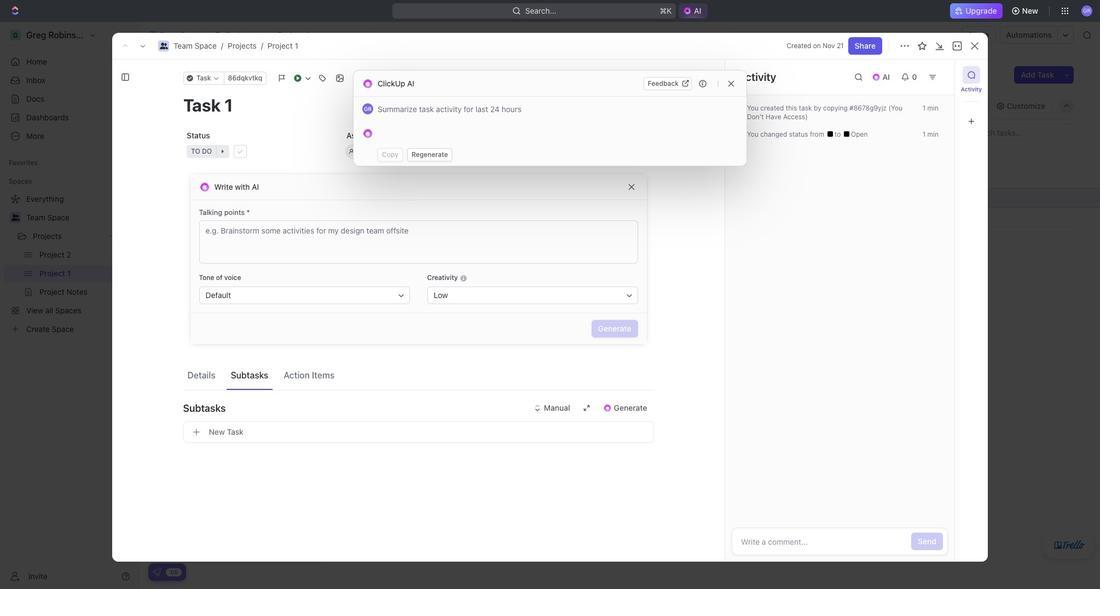 Task type: vqa. For each thing, say whether or not it's contained in the screenshot.
the rightmost task
yes



Task type: describe. For each thing, give the bounding box(es) containing it.
dashboards link
[[4, 109, 135, 127]]

task down ‎task 2
[[197, 232, 213, 241]]

assigned to
[[346, 131, 389, 140]]

gantt
[[308, 101, 328, 110]]

1 min for created this task by copying
[[923, 104, 939, 112]]

to do
[[179, 158, 200, 166]]

onboarding checklist button image
[[153, 569, 162, 577]]

details button
[[183, 366, 220, 385]]

board link
[[178, 98, 202, 114]]

gr
[[364, 105, 372, 112]]

copy
[[382, 151, 399, 159]]

dashboards
[[26, 113, 69, 122]]

upgrade link
[[951, 3, 1003, 19]]

nov
[[823, 42, 836, 50]]

action
[[284, 371, 310, 380]]

last
[[476, 105, 489, 114]]

0 vertical spatial project 1
[[278, 30, 309, 39]]

e.g. Brainstorm some activities for my design team offsite text field
[[199, 221, 638, 264]]

*
[[247, 208, 250, 217]]

spaces
[[9, 177, 32, 186]]

started
[[197, 416, 233, 429]]

tone of voice
[[199, 274, 241, 282]]

clickup ai
[[378, 79, 415, 88]]

‎task for ‎task 1
[[197, 194, 213, 203]]

automations button
[[1001, 27, 1058, 43]]

customize button
[[993, 98, 1049, 114]]

0 vertical spatial project
[[278, 30, 304, 39]]

team space inside sidebar navigation
[[26, 213, 69, 222]]

regenerate button
[[407, 148, 453, 162]]

2
[[215, 213, 220, 222]]

getting started
[[157, 416, 233, 429]]

0 vertical spatial generate
[[598, 324, 632, 334]]

0 vertical spatial share
[[969, 30, 990, 39]]

feedback
[[648, 79, 679, 87]]

you for created this task by copying
[[748, 104, 759, 112]]

0 vertical spatial projects
[[226, 30, 255, 39]]

table link
[[346, 98, 368, 114]]

regenerate
[[412, 151, 448, 159]]

#8678g9yjz (you don't have access)
[[748, 104, 903, 121]]

copy button
[[378, 148, 403, 162]]

1 min for changed status from
[[923, 130, 939, 139]]

activity inside task sidebar navigation tab list
[[962, 86, 983, 93]]

(you
[[889, 104, 903, 112]]

for
[[464, 105, 474, 114]]

inbox
[[26, 76, 45, 85]]

Edit task name text field
[[183, 95, 654, 116]]

0 vertical spatial team
[[160, 30, 179, 39]]

subtasks for subtasks dropdown button
[[183, 403, 226, 414]]

add task for topmost add task button
[[1022, 70, 1055, 79]]

list
[[222, 101, 235, 110]]

projects link inside sidebar navigation
[[33, 228, 104, 245]]

‎task for ‎task 2
[[197, 213, 213, 222]]

21
[[837, 42, 844, 50]]

24
[[491, 105, 500, 114]]

inbox link
[[4, 72, 135, 89]]

user group image inside sidebar navigation
[[11, 215, 19, 221]]

‎task 2 link
[[194, 209, 355, 225]]

0 horizontal spatial share button
[[849, 37, 883, 55]]

favorites button
[[4, 157, 42, 170]]

invite
[[28, 572, 48, 581]]

hide button
[[958, 98, 991, 114]]

tone
[[199, 274, 214, 282]]

projects inside "link"
[[33, 232, 62, 241]]

sidebar navigation
[[0, 22, 140, 590]]

docs
[[26, 94, 44, 104]]

team space link for user group image within sidebar navigation
[[26, 209, 133, 227]]

summarize
[[378, 105, 417, 114]]

‎task 2
[[197, 213, 220, 222]]

gantt link
[[306, 98, 328, 114]]

0 vertical spatial ai
[[408, 79, 415, 88]]

team space / projects / project 1
[[174, 41, 298, 50]]

0 vertical spatial generate button
[[592, 320, 638, 338]]

hide
[[971, 101, 988, 110]]

0 horizontal spatial ai
[[252, 182, 259, 191]]

add task for add task button to the bottom
[[197, 251, 229, 260]]

action items
[[284, 371, 335, 380]]

0 vertical spatial 3
[[213, 158, 217, 166]]

table
[[349, 101, 368, 110]]

feedback button
[[644, 77, 692, 90]]

summarize task activity for last 24 hours
[[378, 105, 522, 114]]

#8678g9yjz
[[850, 104, 887, 112]]

home link
[[4, 53, 135, 71]]

1 horizontal spatial share button
[[962, 26, 996, 44]]

search button
[[913, 98, 956, 114]]

favorites
[[9, 159, 38, 167]]

access)
[[784, 113, 808, 121]]

2 vertical spatial add task button
[[192, 249, 233, 262]]

1 vertical spatial team
[[174, 41, 193, 50]]

86dqkvtkq button
[[223, 72, 267, 85]]

created
[[787, 42, 812, 50]]

created
[[761, 104, 785, 112]]

hours
[[502, 105, 522, 114]]

send
[[919, 537, 937, 547]]



Task type: locate. For each thing, give the bounding box(es) containing it.
subtasks inside dropdown button
[[183, 403, 226, 414]]

1 vertical spatial team space
[[26, 213, 69, 222]]

projects link
[[212, 28, 258, 42], [228, 41, 257, 50], [33, 228, 104, 245]]

task inside section
[[800, 104, 813, 112]]

subtasks inside button
[[231, 371, 269, 380]]

1 min right the (you
[[923, 104, 939, 112]]

subtasks up getting started
[[183, 403, 226, 414]]

share right 21
[[855, 41, 876, 50]]

0 horizontal spatial share
[[855, 41, 876, 50]]

0 vertical spatial new
[[1023, 6, 1039, 15]]

space inside sidebar navigation
[[47, 213, 69, 222]]

home
[[26, 57, 47, 66]]

board
[[180, 101, 202, 110]]

new inside button
[[1023, 6, 1039, 15]]

min down search button at the top right
[[928, 130, 939, 139]]

share button
[[962, 26, 996, 44], [849, 37, 883, 55]]

team inside sidebar navigation
[[26, 213, 45, 222]]

‎task left "2"
[[197, 213, 213, 222]]

0 vertical spatial add task
[[1022, 70, 1055, 79]]

team space down spaces
[[26, 213, 69, 222]]

0 horizontal spatial team space
[[26, 213, 69, 222]]

team space right user group icon
[[160, 30, 203, 39]]

⌘k
[[660, 6, 672, 15]]

0 horizontal spatial user group image
[[11, 215, 19, 221]]

1 vertical spatial project
[[268, 41, 293, 50]]

1 vertical spatial add
[[247, 158, 260, 166]]

customize
[[1008, 101, 1046, 110]]

tree containing team space
[[4, 191, 135, 338]]

1 you from the top
[[748, 104, 759, 112]]

new for new
[[1023, 6, 1039, 15]]

1 vertical spatial new
[[209, 428, 225, 437]]

0 vertical spatial space
[[181, 30, 203, 39]]

write with ai
[[214, 182, 259, 191]]

clickup
[[378, 79, 405, 88]]

items
[[312, 371, 335, 380]]

share
[[969, 30, 990, 39], [855, 41, 876, 50]]

ai
[[408, 79, 415, 88], [252, 182, 259, 191]]

2 vertical spatial team
[[26, 213, 45, 222]]

you for changed status from
[[748, 130, 759, 139]]

don't
[[748, 113, 764, 121]]

2 horizontal spatial add task
[[1022, 70, 1055, 79]]

ai right clickup
[[408, 79, 415, 88]]

tree
[[4, 191, 135, 338]]

assigned
[[346, 131, 380, 140]]

1 vertical spatial min
[[928, 130, 939, 139]]

you up don't at the top right of page
[[748, 104, 759, 112]]

send button
[[912, 533, 944, 551]]

1 vertical spatial activity
[[962, 86, 983, 93]]

voice
[[224, 274, 241, 282]]

0 vertical spatial add task button
[[1015, 66, 1061, 84]]

close image
[[306, 419, 314, 427]]

task 3 link
[[194, 229, 355, 245]]

activity up created
[[739, 71, 777, 83]]

new task button
[[183, 422, 654, 444]]

you down don't at the top right of page
[[748, 130, 759, 139]]

new button
[[1008, 2, 1046, 20]]

0 vertical spatial add
[[1022, 70, 1036, 79]]

add up the with
[[247, 158, 260, 166]]

activity inside task sidebar content section
[[739, 71, 777, 83]]

1 horizontal spatial to
[[382, 131, 389, 140]]

1 horizontal spatial user group image
[[160, 43, 168, 49]]

onboarding checklist button element
[[153, 569, 162, 577]]

changed status from
[[759, 130, 827, 139]]

details
[[188, 371, 216, 380]]

1 vertical spatial generate
[[614, 404, 648, 413]]

2 you from the top
[[748, 130, 759, 139]]

to inside task sidebar content section
[[835, 130, 843, 139]]

created on nov 21
[[787, 42, 844, 50]]

0 horizontal spatial add
[[197, 251, 211, 260]]

2 min from the top
[[928, 130, 939, 139]]

share button right 21
[[849, 37, 883, 55]]

to left do
[[179, 158, 188, 166]]

share button down upgrade link
[[962, 26, 996, 44]]

3 down "2"
[[215, 232, 220, 241]]

add up the customize
[[1022, 70, 1036, 79]]

1 vertical spatial add task button
[[234, 156, 280, 169]]

1 horizontal spatial subtasks
[[231, 371, 269, 380]]

1 vertical spatial generate button
[[597, 400, 654, 417]]

getting
[[157, 416, 195, 429]]

1 vertical spatial projects
[[228, 41, 257, 50]]

task right complete
[[227, 428, 244, 437]]

docs link
[[4, 90, 135, 108]]

1 vertical spatial ai
[[252, 182, 259, 191]]

subtasks left action
[[231, 371, 269, 380]]

‎task 1 link
[[194, 190, 355, 206]]

this
[[786, 104, 798, 112]]

0 horizontal spatial task
[[419, 105, 434, 114]]

automations
[[1007, 30, 1053, 39]]

0 horizontal spatial subtasks
[[183, 403, 226, 414]]

subtasks for subtasks button
[[231, 371, 269, 380]]

subtasks button
[[183, 395, 654, 422]]

task up the ‎task 1 link
[[261, 158, 276, 166]]

search
[[927, 101, 953, 110]]

0 horizontal spatial to
[[179, 158, 188, 166]]

0 horizontal spatial activity
[[739, 71, 777, 83]]

Search tasks... text field
[[964, 124, 1074, 141]]

0 vertical spatial ‎task
[[197, 194, 213, 203]]

to for to do
[[179, 158, 188, 166]]

team space link for topmost user group image
[[174, 41, 217, 50]]

2 vertical spatial projects
[[33, 232, 62, 241]]

0 vertical spatial you
[[748, 104, 759, 112]]

2 ‎task from the top
[[197, 213, 213, 222]]

2 vertical spatial project
[[166, 65, 215, 83]]

1 vertical spatial you
[[748, 130, 759, 139]]

add task button down task 3
[[192, 249, 233, 262]]

list link
[[220, 98, 235, 114]]

‎task up talking
[[197, 194, 213, 203]]

status
[[186, 131, 210, 140]]

add task button
[[1015, 66, 1061, 84], [234, 156, 280, 169], [192, 249, 233, 262]]

1 min
[[923, 104, 939, 112], [923, 130, 939, 139]]

subtasks button
[[227, 366, 273, 385]]

0 vertical spatial user group image
[[160, 43, 168, 49]]

by
[[814, 104, 822, 112]]

1 min down search button at the top right
[[923, 130, 939, 139]]

changed
[[761, 130, 788, 139]]

/
[[208, 30, 210, 39], [260, 30, 262, 39], [221, 41, 223, 50], [261, 41, 263, 50]]

search...
[[525, 6, 557, 15]]

1 vertical spatial share
[[855, 41, 876, 50]]

1/5
[[170, 569, 178, 576]]

1 horizontal spatial ai
[[408, 79, 415, 88]]

task
[[800, 104, 813, 112], [419, 105, 434, 114]]

generate
[[598, 324, 632, 334], [614, 404, 648, 413]]

1 horizontal spatial activity
[[962, 86, 983, 93]]

talking points *
[[199, 208, 250, 217]]

0 horizontal spatial project 1
[[166, 65, 229, 83]]

1 vertical spatial 3
[[215, 232, 220, 241]]

project 1 link
[[264, 28, 312, 42], [268, 41, 298, 50]]

add task button up the customize
[[1015, 66, 1061, 84]]

new for new task
[[209, 428, 225, 437]]

0 horizontal spatial new
[[209, 428, 225, 437]]

task left by
[[800, 104, 813, 112]]

ai right the with
[[252, 182, 259, 191]]

1 horizontal spatial share
[[969, 30, 990, 39]]

project
[[278, 30, 304, 39], [268, 41, 293, 50], [166, 65, 215, 83]]

3 right do
[[213, 158, 217, 166]]

to left open
[[835, 130, 843, 139]]

2 horizontal spatial to
[[835, 130, 843, 139]]

copying
[[824, 104, 848, 112]]

action items button
[[279, 366, 339, 385]]

to up copy
[[382, 131, 389, 140]]

created this task by copying
[[759, 104, 850, 112]]

1 horizontal spatial new
[[1023, 6, 1039, 15]]

generate button
[[592, 320, 638, 338], [597, 400, 654, 417]]

task sidebar navigation tab list
[[960, 66, 984, 130]]

1 horizontal spatial add
[[247, 158, 260, 166]]

task sidebar content section
[[725, 60, 955, 562]]

2 vertical spatial add
[[197, 251, 211, 260]]

1 1 min from the top
[[923, 104, 939, 112]]

new right complete
[[209, 428, 225, 437]]

task left 'activity'
[[419, 105, 434, 114]]

1 horizontal spatial task
[[800, 104, 813, 112]]

activity up hide dropdown button
[[962, 86, 983, 93]]

add task up the with
[[247, 158, 276, 166]]

to
[[835, 130, 843, 139], [382, 131, 389, 140], [179, 158, 188, 166]]

1 vertical spatial subtasks
[[183, 403, 226, 414]]

open
[[850, 130, 868, 139]]

0 horizontal spatial add task
[[197, 251, 229, 260]]

1 ‎task from the top
[[197, 194, 213, 203]]

0 vertical spatial team space
[[160, 30, 203, 39]]

new task
[[209, 428, 244, 437]]

1 vertical spatial user group image
[[11, 215, 19, 221]]

0 vertical spatial activity
[[739, 71, 777, 83]]

have
[[766, 113, 782, 121]]

new inside button
[[209, 428, 225, 437]]

0 vertical spatial 1 min
[[923, 104, 939, 112]]

1 vertical spatial project 1
[[166, 65, 229, 83]]

do
[[190, 158, 200, 166]]

write
[[214, 182, 233, 191]]

2 vertical spatial add task
[[197, 251, 229, 260]]

projects
[[226, 30, 255, 39], [228, 41, 257, 50], [33, 232, 62, 241]]

task inside button
[[227, 428, 244, 437]]

1 horizontal spatial project 1
[[278, 30, 309, 39]]

0 vertical spatial subtasks
[[231, 371, 269, 380]]

task 3
[[197, 232, 220, 241]]

space
[[181, 30, 203, 39], [195, 41, 217, 50], [47, 213, 69, 222]]

status
[[790, 130, 809, 139]]

‎task
[[197, 194, 213, 203], [197, 213, 213, 222]]

min right the (you
[[928, 104, 939, 112]]

1 vertical spatial ‎task
[[197, 213, 213, 222]]

with
[[235, 182, 250, 191]]

1 vertical spatial 1 min
[[923, 130, 939, 139]]

activity
[[436, 105, 462, 114]]

add down task 3
[[197, 251, 211, 260]]

points
[[224, 208, 245, 217]]

user group image
[[160, 43, 168, 49], [11, 215, 19, 221]]

min
[[928, 104, 939, 112], [928, 130, 939, 139]]

talking
[[199, 208, 222, 217]]

2 1 min from the top
[[923, 130, 939, 139]]

complete
[[174, 435, 203, 444]]

add task down task 3
[[197, 251, 229, 260]]

project 1
[[278, 30, 309, 39], [166, 65, 229, 83]]

1 vertical spatial add task
[[247, 158, 276, 166]]

2 vertical spatial space
[[47, 213, 69, 222]]

team
[[160, 30, 179, 39], [174, 41, 193, 50], [26, 213, 45, 222]]

1 horizontal spatial team space
[[160, 30, 203, 39]]

creativity
[[427, 274, 460, 282]]

tree inside sidebar navigation
[[4, 191, 135, 338]]

1 vertical spatial space
[[195, 41, 217, 50]]

add task button up the with
[[234, 156, 280, 169]]

min for changed status from
[[928, 130, 939, 139]]

user group image
[[150, 32, 157, 38]]

1 horizontal spatial add task
[[247, 158, 276, 166]]

to for to
[[835, 130, 843, 139]]

new up the 'automations'
[[1023, 6, 1039, 15]]

2 horizontal spatial add
[[1022, 70, 1036, 79]]

task down task 3
[[213, 251, 229, 260]]

of
[[216, 274, 223, 282]]

86dqkvtkq
[[228, 74, 262, 82]]

task up the customize
[[1038, 70, 1055, 79]]

share down upgrade link
[[969, 30, 990, 39]]

add task up the customize
[[1022, 70, 1055, 79]]

0 vertical spatial min
[[928, 104, 939, 112]]

activity
[[739, 71, 777, 83], [962, 86, 983, 93]]

1 min from the top
[[928, 104, 939, 112]]

min for created this task by copying
[[928, 104, 939, 112]]



